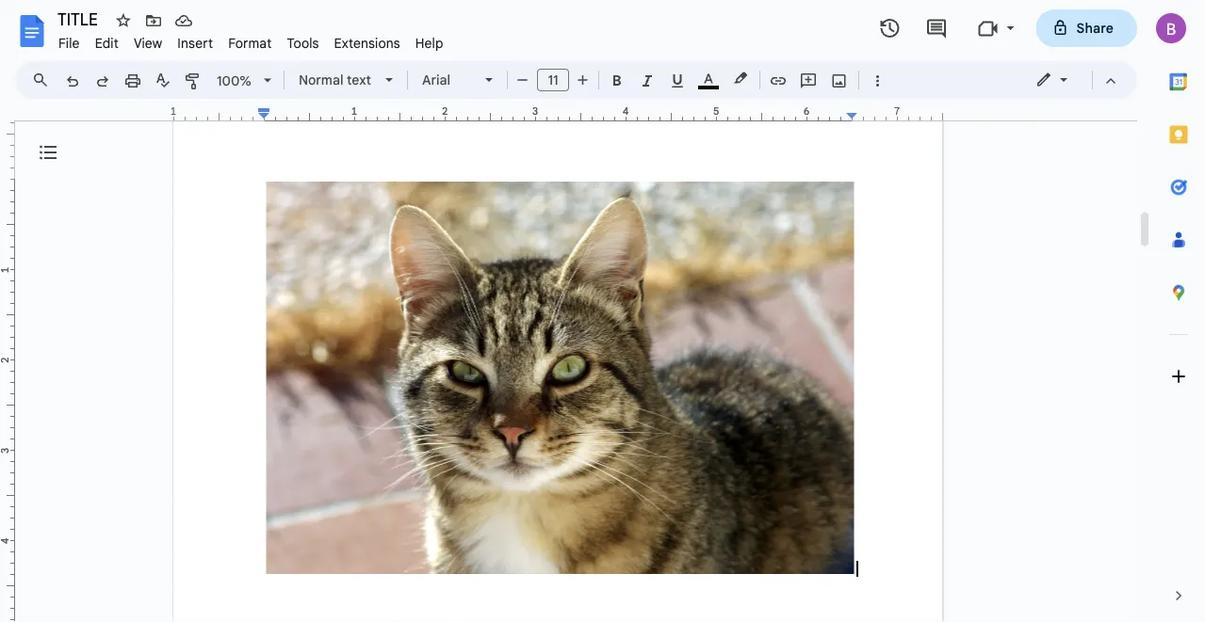 Task type: describe. For each thing, give the bounding box(es) containing it.
Font size field
[[537, 69, 577, 92]]

file menu item
[[51, 32, 87, 54]]

file
[[58, 35, 80, 51]]

view menu item
[[126, 32, 170, 54]]

view
[[134, 35, 162, 51]]

share
[[1077, 20, 1114, 36]]

Rename text field
[[51, 8, 108, 30]]

menu bar inside menu bar banner
[[51, 25, 451, 56]]

edit
[[95, 35, 119, 51]]

help menu item
[[408, 32, 451, 54]]

right margin image
[[847, 106, 942, 121]]

tools
[[287, 35, 319, 51]]

Zoom text field
[[212, 68, 257, 94]]

normal text
[[299, 72, 371, 88]]

normal
[[299, 72, 343, 88]]

text color image
[[698, 67, 719, 90]]

text
[[347, 72, 371, 88]]

styles list. normal text selected. option
[[299, 67, 374, 93]]

edit menu item
[[87, 32, 126, 54]]

tab list inside menu bar banner
[[1152, 56, 1205, 570]]

mode and view toolbar
[[1021, 61, 1126, 99]]

Star checkbox
[[110, 8, 137, 34]]

tools menu item
[[279, 32, 327, 54]]

help
[[415, 35, 443, 51]]

extensions menu item
[[327, 32, 408, 54]]

main toolbar
[[56, 66, 892, 95]]



Task type: vqa. For each thing, say whether or not it's contained in the screenshot.
the Share button
yes



Task type: locate. For each thing, give the bounding box(es) containing it.
menu bar banner
[[0, 0, 1205, 623]]

format menu item
[[221, 32, 279, 54]]

menu bar
[[51, 25, 451, 56]]

highlight color image
[[730, 67, 751, 90]]

font list. arial selected. option
[[422, 67, 474, 93]]

insert
[[177, 35, 213, 51]]

left margin image
[[174, 106, 270, 121]]

top margin image
[[0, 90, 14, 185]]

tab list
[[1152, 56, 1205, 570]]

format
[[228, 35, 272, 51]]

menu bar containing file
[[51, 25, 451, 56]]

Font size text field
[[538, 69, 568, 91]]

Menus field
[[24, 67, 65, 93]]

Zoom field
[[209, 67, 280, 95]]

share button
[[1036, 9, 1137, 47]]

1
[[170, 105, 176, 118]]

insert image image
[[829, 67, 850, 93]]

application containing share
[[0, 0, 1205, 623]]

insert menu item
[[170, 32, 221, 54]]

arial
[[422, 72, 451, 88]]

application
[[0, 0, 1205, 623]]

extensions
[[334, 35, 400, 51]]



